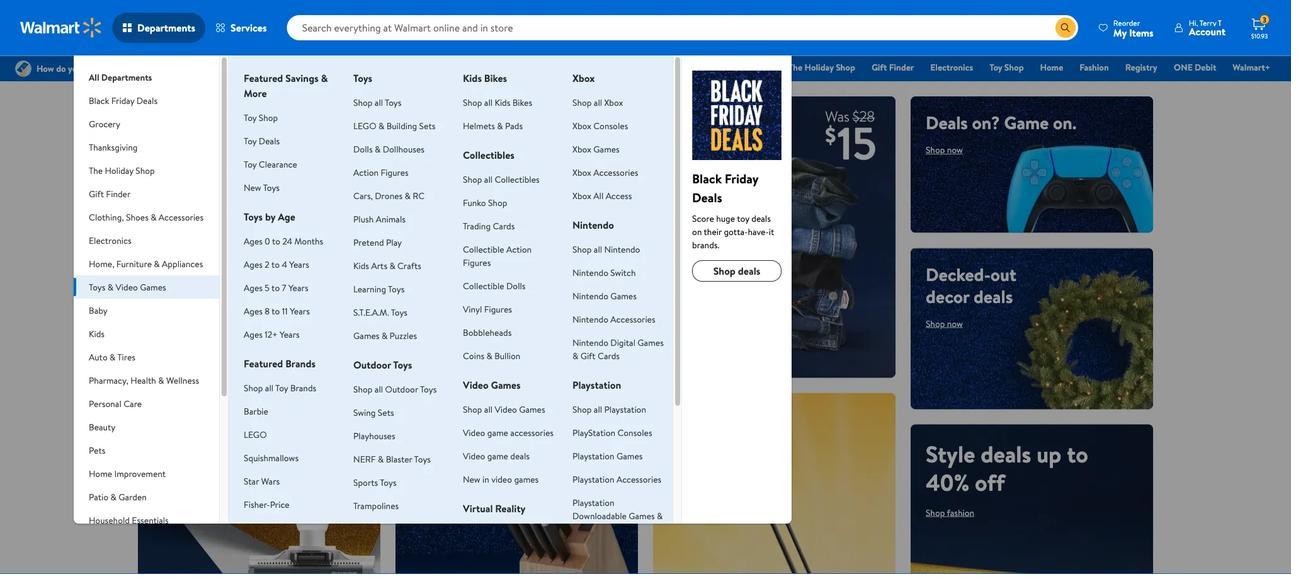 Task type: vqa. For each thing, say whether or not it's contained in the screenshot.


Task type: locate. For each thing, give the bounding box(es) containing it.
collectible down trading cards link
[[463, 243, 505, 255]]

0 vertical spatial thanksgiving
[[722, 61, 773, 73]]

xbox down xbox consoles
[[573, 143, 592, 155]]

1 horizontal spatial holiday
[[805, 61, 834, 73]]

patio
[[89, 491, 108, 503]]

all up 'playstation'
[[594, 403, 602, 415]]

ages left the "8"
[[244, 305, 263, 317]]

& right "health" at the bottom left of page
[[158, 374, 164, 386]]

shop inside dropdown button
[[136, 164, 155, 176]]

gifts,
[[233, 110, 274, 135]]

40% inside up to 40% off sports gear
[[716, 407, 750, 431]]

beauty button
[[74, 415, 219, 439]]

nintendo down nintendo games
[[573, 313, 609, 325]]

up inside the style deals up to 40% off
[[1037, 438, 1062, 469]]

toy shop
[[990, 61, 1024, 73], [244, 111, 278, 124]]

switch
[[611, 266, 636, 279]]

& down the playstation accessories
[[657, 509, 663, 522]]

2 featured from the top
[[244, 357, 283, 371]]

save big!
[[411, 274, 566, 330]]

0 horizontal spatial black
[[89, 94, 109, 106]]

0 vertical spatial featured
[[244, 71, 283, 85]]

& inside toys & video games dropdown button
[[108, 281, 114, 293]]

all up "xbox consoles" link on the top left of page
[[594, 96, 602, 108]]

shop all playstation
[[573, 403, 647, 415]]

gift finder for 'gift finder' 'dropdown button'
[[89, 187, 131, 200]]

1 ages from the top
[[244, 235, 263, 247]]

0 vertical spatial collectible
[[463, 243, 505, 255]]

0 vertical spatial finder
[[890, 61, 915, 73]]

wars
[[261, 475, 280, 487]]

kids
[[463, 71, 482, 85], [495, 96, 511, 108], [354, 259, 369, 272], [89, 327, 105, 340]]

$10.93
[[1252, 32, 1269, 40]]

grocery inside dropdown button
[[89, 118, 120, 130]]

all for kids bikes
[[484, 96, 493, 108]]

essentials down the walmart site-wide search field
[[668, 61, 706, 73]]

gift finder for gift finder link
[[872, 61, 915, 73]]

search icon image
[[1061, 23, 1071, 33]]

games right downloadable
[[629, 509, 655, 522]]

0 vertical spatial 40%
[[716, 407, 750, 431]]

2 vertical spatial black
[[693, 170, 722, 187]]

0 horizontal spatial action
[[354, 166, 379, 178]]

walmart+
[[1233, 61, 1271, 73]]

2 ages from the top
[[244, 258, 263, 270]]

now down deals on? game on.
[[948, 144, 963, 156]]

1 vertical spatial black
[[89, 94, 109, 106]]

2 vertical spatial off
[[975, 466, 1006, 498]]

consoles for xbox
[[594, 119, 628, 132]]

finder inside 'dropdown button'
[[106, 187, 131, 200]]

gear
[[721, 429, 755, 453]]

1 horizontal spatial new
[[463, 473, 481, 485]]

& inside 'grocery & essentials' link
[[660, 61, 666, 73]]

consoles down shop all xbox link
[[594, 119, 628, 132]]

1 vertical spatial collectible
[[463, 279, 505, 292]]

featured inside featured savings & more
[[244, 71, 283, 85]]

1 horizontal spatial action
[[507, 243, 532, 255]]

sets right 'building'
[[419, 119, 436, 132]]

electronics for the electronics link
[[931, 61, 974, 73]]

2 collectible from the top
[[463, 279, 505, 292]]

learning
[[354, 283, 386, 295]]

playstation down 'playstation games' link
[[573, 473, 615, 485]]

shop deals
[[714, 264, 761, 278]]

ages left 2
[[244, 258, 263, 270]]

figures down the collectible dolls
[[484, 303, 512, 315]]

shop
[[836, 61, 856, 73], [1005, 61, 1024, 73], [354, 96, 373, 108], [463, 96, 482, 108], [573, 96, 592, 108], [259, 111, 278, 124], [926, 144, 945, 156], [136, 164, 155, 176], [153, 166, 172, 178], [463, 173, 482, 185], [488, 196, 508, 209], [573, 243, 592, 255], [714, 264, 736, 278], [926, 317, 945, 330], [244, 382, 263, 394], [354, 383, 373, 395], [153, 383, 172, 395], [463, 403, 482, 415], [573, 403, 592, 415], [669, 462, 688, 475], [926, 506, 945, 519]]

pools
[[379, 523, 400, 535]]

& right "furniture"
[[154, 257, 160, 270]]

gift up clothing,
[[89, 187, 104, 200]]

0 vertical spatial departments
[[137, 21, 195, 35]]

thanksgiving inside thanksgiving link
[[722, 61, 773, 73]]

off inside the style deals up to 40% off
[[975, 466, 1006, 498]]

off inside home deals up to 30% off
[[153, 343, 183, 375]]

1 vertical spatial all
[[594, 189, 604, 202]]

off inside up to 40% off sports gear
[[754, 407, 777, 431]]

all down the 'video games'
[[484, 403, 493, 415]]

& down nintendo accessories
[[573, 349, 579, 362]]

& inside auto & tires dropdown button
[[110, 351, 116, 363]]

the
[[789, 61, 803, 73], [89, 164, 103, 176]]

now down decor on the right
[[948, 317, 963, 330]]

40% right up
[[716, 407, 750, 431]]

1 vertical spatial black friday deals
[[89, 94, 158, 106]]

featured savings & more
[[244, 71, 328, 100]]

& right shoes
[[151, 211, 157, 223]]

1 vertical spatial up
[[1037, 438, 1062, 469]]

months
[[295, 235, 323, 247]]

new down toy clearance
[[244, 181, 261, 193]]

all for featured brands
[[265, 382, 274, 394]]

0 vertical spatial grocery
[[627, 61, 658, 73]]

kids arts & crafts link
[[354, 259, 422, 272]]

featured for featured brands
[[244, 357, 283, 371]]

all up the black friday deals dropdown button
[[89, 71, 99, 83]]

0 vertical spatial gift finder
[[872, 61, 915, 73]]

nintendo for nintendo
[[573, 218, 614, 232]]

accessories up access on the top left of page
[[594, 166, 639, 178]]

video for video game deals
[[463, 450, 485, 462]]

out
[[991, 262, 1017, 286]]

all up the helmets & pads
[[484, 96, 493, 108]]

all for nintendo
[[594, 243, 602, 255]]

dolls down collectible action figures link
[[507, 279, 526, 292]]

0 vertical spatial toy shop link
[[984, 60, 1030, 74]]

0 vertical spatial all
[[89, 71, 99, 83]]

huge down featured savings & more
[[278, 110, 316, 135]]

figures up cars, drones & rc
[[381, 166, 409, 178]]

all for playstation
[[594, 403, 602, 415]]

gift down downloadable
[[573, 523, 588, 535]]

accessories down 'playstation games' link
[[617, 473, 662, 485]]

& down home,
[[108, 281, 114, 293]]

video down coins at the left of page
[[463, 378, 489, 392]]

by
[[265, 210, 276, 224]]

1 vertical spatial friday
[[111, 94, 134, 106]]

all departments link
[[74, 55, 219, 89]]

the holiday shop
[[789, 61, 856, 73], [89, 164, 155, 176]]

black friday deals link
[[536, 60, 617, 74]]

all up lego & building sets link
[[375, 96, 383, 108]]

departments up all departments link in the left top of the page
[[137, 21, 195, 35]]

kids inside kids dropdown button
[[89, 327, 105, 340]]

Walmart Site-Wide search field
[[287, 15, 1079, 40]]

thanksgiving inside dropdown button
[[89, 141, 138, 153]]

0 vertical spatial black friday deals
[[541, 61, 611, 73]]

kiddie pools
[[354, 523, 400, 535]]

electronics inside dropdown button
[[89, 234, 131, 246]]

2 vertical spatial figures
[[484, 303, 512, 315]]

home down appliances at top
[[153, 286, 213, 318]]

off for home deals up to 30% off
[[153, 343, 183, 375]]

puzzles
[[390, 329, 417, 342]]

games
[[594, 143, 620, 155], [140, 281, 166, 293], [611, 290, 637, 302], [354, 329, 380, 342], [638, 336, 664, 348], [491, 378, 521, 392], [519, 403, 546, 415], [617, 450, 643, 462], [629, 509, 655, 522]]

1 horizontal spatial huge
[[717, 212, 735, 224]]

2 horizontal spatial off
[[975, 466, 1006, 498]]

up to 40% off sports gear
[[669, 407, 777, 453]]

tech
[[195, 110, 229, 135]]

friday for the black friday deals dropdown button
[[111, 94, 134, 106]]

0 vertical spatial new
[[244, 181, 261, 193]]

deals up the toy clearance 'link' at the left of the page
[[259, 135, 280, 147]]

shop now link for up to 40% off sports gear
[[669, 462, 706, 475]]

kids button
[[74, 322, 219, 345]]

0 horizontal spatial holiday
[[105, 164, 134, 176]]

all for outdoor toys
[[375, 383, 383, 395]]

home down shop all outdoor toys link
[[411, 407, 457, 431]]

black friday deals
[[541, 61, 611, 73], [89, 94, 158, 106]]

essentials inside dropdown button
[[132, 514, 169, 526]]

the holiday shop for the holiday shop dropdown button
[[89, 164, 155, 176]]

0 vertical spatial bikes
[[484, 71, 507, 85]]

accessories up 'digital'
[[611, 313, 656, 325]]

shop now for up to 40% off sports gear
[[669, 462, 706, 475]]

0 vertical spatial electronics
[[931, 61, 974, 73]]

up for home deals up to 30% off
[[153, 315, 178, 346]]

1 horizontal spatial essentials
[[668, 61, 706, 73]]

now
[[948, 144, 963, 156], [174, 166, 190, 178], [948, 317, 963, 330], [174, 383, 190, 395], [690, 462, 706, 475]]

gift finder inside 'dropdown button'
[[89, 187, 131, 200]]

kids left the "arts"
[[354, 259, 369, 272]]

0 vertical spatial huge
[[278, 110, 316, 135]]

playstation inside playstation downloadable games & gift cards
[[573, 496, 615, 509]]

1 vertical spatial grocery
[[89, 118, 120, 130]]

& inside "pharmacy, health & wellness" dropdown button
[[158, 374, 164, 386]]

the holiday shop inside dropdown button
[[89, 164, 155, 176]]

savings
[[153, 132, 209, 157]]

home inside home improvement dropdown button
[[89, 467, 112, 480]]

0 horizontal spatial electronics
[[89, 234, 131, 246]]

consoles down shop all playstation
[[618, 426, 653, 439]]

& right the "arts"
[[390, 259, 396, 272]]

coins
[[463, 349, 485, 362]]

1 horizontal spatial the
[[789, 61, 803, 73]]

accessories for nintendo
[[611, 313, 656, 325]]

all for collectibles
[[484, 173, 493, 185]]

ages for ages 0 to 24 months
[[244, 235, 263, 247]]

0 horizontal spatial finder
[[106, 187, 131, 200]]

nintendo switch link
[[573, 266, 636, 279]]

essentials down patio & garden dropdown button
[[132, 514, 169, 526]]

deals inside dropdown button
[[137, 94, 158, 106]]

save
[[411, 274, 491, 330]]

black friday deals for black friday deals link
[[541, 61, 611, 73]]

s.t.e.a.m. toys
[[354, 306, 408, 318]]

1 vertical spatial action
[[507, 243, 532, 255]]

all down featured brands
[[265, 382, 274, 394]]

home down search icon
[[1041, 61, 1064, 73]]

age
[[278, 210, 295, 224]]

1 horizontal spatial black
[[541, 61, 562, 73]]

toy up the toy clearance 'link' at the left of the page
[[244, 135, 257, 147]]

black inside dropdown button
[[89, 94, 109, 106]]

years for ages 2 to 4 years
[[289, 258, 309, 270]]

0 horizontal spatial black friday deals
[[89, 94, 158, 106]]

40% inside the style deals up to 40% off
[[926, 466, 970, 498]]

home inside home 'link'
[[1041, 61, 1064, 73]]

accessories
[[511, 426, 554, 439]]

0 horizontal spatial new
[[244, 181, 261, 193]]

reality
[[496, 502, 526, 515]]

1 vertical spatial figures
[[463, 256, 491, 268]]

now down sports
[[690, 462, 706, 475]]

toy
[[990, 61, 1003, 73], [244, 111, 257, 124], [244, 135, 257, 147], [244, 158, 257, 170], [275, 382, 288, 394]]

cards inside nintendo digital games & gift cards
[[598, 349, 620, 362]]

featured for featured savings & more
[[244, 71, 283, 85]]

5 ages from the top
[[244, 328, 263, 340]]

0 horizontal spatial the holiday shop
[[89, 164, 155, 176]]

video up video game deals
[[463, 426, 485, 439]]

1 vertical spatial toy shop link
[[244, 111, 278, 124]]

nintendo for nintendo digital games & gift cards
[[573, 336, 609, 348]]

home deals are served
[[411, 407, 584, 431]]

shop now
[[926, 144, 963, 156], [153, 166, 190, 178], [926, 317, 963, 330], [153, 383, 190, 395], [669, 462, 706, 475]]

1 collectible from the top
[[463, 243, 505, 255]]

all up funko shop link
[[484, 173, 493, 185]]

deals up 'grocery' dropdown button
[[137, 94, 158, 106]]

playstation games link
[[573, 450, 643, 462]]

helmets & pads
[[463, 119, 523, 132]]

swing sets link
[[354, 406, 394, 418]]

kids up auto on the bottom left
[[89, 327, 105, 340]]

gift finder left the electronics link
[[872, 61, 915, 73]]

friday inside black friday deals score huge toy deals on their gotta-have-it brands.
[[725, 170, 759, 187]]

friday inside dropdown button
[[111, 94, 134, 106]]

shop now link for high tech gifts, huge savings
[[153, 166, 190, 178]]

2 horizontal spatial black
[[693, 170, 722, 187]]

xbox
[[573, 71, 595, 85], [605, 96, 623, 108], [573, 119, 592, 132], [573, 143, 592, 155], [573, 166, 592, 178], [573, 189, 592, 202]]

now for high tech gifts, huge savings
[[174, 166, 190, 178]]

lego for lego link
[[244, 428, 267, 440]]

1 horizontal spatial electronics
[[931, 61, 974, 73]]

2 vertical spatial cards
[[590, 523, 612, 535]]

1 horizontal spatial toy shop
[[990, 61, 1024, 73]]

1 horizontal spatial lego
[[354, 119, 377, 132]]

more
[[244, 86, 267, 100]]

all left access on the top left of page
[[594, 189, 604, 202]]

1 vertical spatial game
[[488, 450, 508, 462]]

ages 12+ years
[[244, 328, 300, 340]]

0 horizontal spatial toy shop
[[244, 111, 278, 124]]

0 vertical spatial figures
[[381, 166, 409, 178]]

grocery for grocery & essentials
[[627, 61, 658, 73]]

1 vertical spatial toy shop
[[244, 111, 278, 124]]

1 horizontal spatial gift finder
[[872, 61, 915, 73]]

1 horizontal spatial 40%
[[926, 466, 970, 498]]

video game deals
[[463, 450, 530, 462]]

brands
[[286, 357, 316, 371], [290, 382, 317, 394]]

featured
[[244, 71, 283, 85], [244, 357, 283, 371]]

3
[[1263, 14, 1267, 25]]

2 vertical spatial friday
[[725, 170, 759, 187]]

4 ages from the top
[[244, 305, 263, 317]]

cards inside playstation downloadable games & gift cards
[[590, 523, 612, 535]]

video up in at bottom left
[[463, 450, 485, 462]]

the inside dropdown button
[[89, 164, 103, 176]]

0 vertical spatial black
[[541, 61, 562, 73]]

0 horizontal spatial 40%
[[716, 407, 750, 431]]

1 horizontal spatial finder
[[890, 61, 915, 73]]

nintendo up switch
[[605, 243, 641, 255]]

games inside dropdown button
[[140, 281, 166, 293]]

0 vertical spatial holiday
[[805, 61, 834, 73]]

toys inside dropdown button
[[89, 281, 106, 293]]

nintendo for nintendo switch
[[573, 266, 609, 279]]

grocery down the black friday deals dropdown button
[[89, 118, 120, 130]]

dolls up the action figures link
[[354, 143, 373, 155]]

1 horizontal spatial black friday deals
[[541, 61, 611, 73]]

plush animals link
[[354, 213, 406, 225]]

friday up the toy in the right top of the page
[[725, 170, 759, 187]]

0 horizontal spatial sets
[[378, 406, 394, 418]]

the up clothing,
[[89, 164, 103, 176]]

all for xbox
[[594, 96, 602, 108]]

& inside patio & garden dropdown button
[[111, 491, 116, 503]]

on
[[693, 225, 702, 238]]

ages left 12+
[[244, 328, 263, 340]]

1 horizontal spatial dolls
[[507, 279, 526, 292]]

1 vertical spatial lego
[[244, 428, 267, 440]]

accessories down 'gift finder' 'dropdown button'
[[159, 211, 204, 223]]

up inside home deals up to 30% off
[[153, 315, 178, 346]]

years right 7
[[289, 281, 309, 294]]

games down switch
[[611, 290, 637, 302]]

on.
[[1054, 110, 1077, 135]]

video for video game accessories
[[463, 426, 485, 439]]

& inside nintendo digital games & gift cards
[[573, 349, 579, 362]]

xbox up "xbox games" link
[[573, 119, 592, 132]]

2 game from the top
[[488, 450, 508, 462]]

0 vertical spatial lego
[[354, 119, 377, 132]]

all up swing sets
[[375, 383, 383, 395]]

gift inside nintendo digital games & gift cards
[[581, 349, 596, 362]]

new for video games
[[463, 473, 481, 485]]

1 horizontal spatial bikes
[[513, 96, 533, 108]]

1 horizontal spatial the holiday shop
[[789, 61, 856, 73]]

baby button
[[74, 299, 219, 322]]

nintendo inside nintendo digital games & gift cards
[[573, 336, 609, 348]]

years right "4"
[[289, 258, 309, 270]]

&
[[660, 61, 666, 73], [321, 71, 328, 85], [379, 119, 385, 132], [497, 119, 503, 132], [375, 143, 381, 155], [405, 189, 411, 202], [151, 211, 157, 223], [154, 257, 160, 270], [390, 259, 396, 272], [108, 281, 114, 293], [382, 329, 388, 342], [487, 349, 493, 362], [573, 349, 579, 362], [110, 351, 116, 363], [158, 374, 164, 386], [378, 453, 384, 465], [111, 491, 116, 503], [657, 509, 663, 522]]

1 vertical spatial 40%
[[926, 466, 970, 498]]

coins & bullion link
[[463, 349, 521, 362]]

& left puzzles
[[382, 329, 388, 342]]

consoles
[[594, 119, 628, 132], [618, 426, 653, 439]]

0 vertical spatial action
[[354, 166, 379, 178]]

nintendo for nintendo games
[[573, 290, 609, 302]]

all for toys
[[375, 96, 383, 108]]

home inside home deals up to 30% off
[[153, 286, 213, 318]]

home up patio
[[89, 467, 112, 480]]

games right 'digital'
[[638, 336, 664, 348]]

brands up shop all toy brands link
[[286, 357, 316, 371]]

0 vertical spatial up
[[153, 315, 178, 346]]

0 vertical spatial the holiday shop
[[789, 61, 856, 73]]

home, furniture & appliances button
[[74, 252, 219, 275]]

swing sets
[[354, 406, 394, 418]]

dollhouses
[[383, 143, 425, 155]]

deals inside decked-out decor deals
[[974, 284, 1013, 309]]

& right savings
[[321, 71, 328, 85]]

finder for 'gift finder' 'dropdown button'
[[106, 187, 131, 200]]

& inside featured savings & more
[[321, 71, 328, 85]]

0 horizontal spatial all
[[89, 71, 99, 83]]

1 horizontal spatial off
[[754, 407, 777, 431]]

xbox for xbox all access
[[573, 189, 592, 202]]

shop now link for home deals up to 30% off
[[153, 383, 190, 395]]

served
[[533, 407, 584, 431]]

xbox all access
[[573, 189, 632, 202]]

action up cars,
[[354, 166, 379, 178]]

1 vertical spatial essentials
[[132, 514, 169, 526]]

1 horizontal spatial thanksgiving
[[722, 61, 773, 73]]

accessories for xbox
[[594, 166, 639, 178]]

drones
[[375, 189, 403, 202]]

0 horizontal spatial thanksgiving
[[89, 141, 138, 153]]

0 vertical spatial friday
[[564, 61, 588, 73]]

downloadable
[[573, 509, 627, 522]]

1 vertical spatial new
[[463, 473, 481, 485]]

collectibles up funko shop link
[[495, 173, 540, 185]]

departments inside popup button
[[137, 21, 195, 35]]

& down search search box
[[660, 61, 666, 73]]

xbox accessories link
[[573, 166, 639, 178]]

featured up shop all toy brands
[[244, 357, 283, 371]]

0 horizontal spatial bikes
[[484, 71, 507, 85]]

lego & building sets
[[354, 119, 436, 132]]

friday for black friday deals link
[[564, 61, 588, 73]]

xbox for xbox games
[[573, 143, 592, 155]]

black friday deals down all departments
[[89, 94, 158, 106]]

huge up "gotta-"
[[717, 212, 735, 224]]

1 vertical spatial the holiday shop
[[89, 164, 155, 176]]

figures for action
[[381, 166, 409, 178]]

to inside up to 40% off sports gear
[[695, 407, 712, 431]]

Search search field
[[287, 15, 1079, 40]]

xbox down xbox accessories
[[573, 189, 592, 202]]

huge inside black friday deals score huge toy deals on their gotta-have-it brands.
[[717, 212, 735, 224]]

games inside nintendo digital games & gift cards
[[638, 336, 664, 348]]

in
[[483, 473, 490, 485]]

collectible inside the collectible action figures
[[463, 243, 505, 255]]

1 horizontal spatial friday
[[564, 61, 588, 73]]

grocery & essentials link
[[622, 60, 711, 74]]

1 game from the top
[[488, 426, 508, 439]]

household essentials button
[[74, 509, 219, 532]]

up for style deals up to 40% off
[[1037, 438, 1062, 469]]

shop all kids bikes link
[[463, 96, 533, 108]]

their
[[704, 225, 722, 238]]

games inside playstation downloadable games & gift cards
[[629, 509, 655, 522]]

electronics right gift finder link
[[931, 61, 974, 73]]

1 vertical spatial featured
[[244, 357, 283, 371]]

playhouses
[[354, 429, 396, 442]]

toy right the electronics link
[[990, 61, 1003, 73]]

1 horizontal spatial grocery
[[627, 61, 658, 73]]

clothing, shoes & accessories button
[[74, 205, 219, 229]]

dolls & dollhouses link
[[354, 143, 425, 155]]

0 horizontal spatial toy shop link
[[244, 111, 278, 124]]

3 ages from the top
[[244, 281, 263, 294]]

deals inside home deals up to 30% off
[[218, 286, 269, 318]]

featured up more
[[244, 71, 283, 85]]

services
[[231, 21, 267, 35]]

0 horizontal spatial essentials
[[132, 514, 169, 526]]

all up nintendo switch link
[[594, 243, 602, 255]]

games down home, furniture & appliances dropdown button
[[140, 281, 166, 293]]

auto & tires button
[[74, 345, 219, 369]]

1 vertical spatial bikes
[[513, 96, 533, 108]]

holiday inside dropdown button
[[105, 164, 134, 176]]

1 featured from the top
[[244, 71, 283, 85]]

playstation up shop all playstation
[[573, 378, 621, 392]]

electronics for electronics dropdown button
[[89, 234, 131, 246]]

ages 8 to 11 years
[[244, 305, 310, 317]]

toy shop up toy deals
[[244, 111, 278, 124]]

toys
[[354, 71, 373, 85], [385, 96, 402, 108], [263, 181, 280, 193], [244, 210, 263, 224], [89, 281, 106, 293], [388, 283, 405, 295], [391, 306, 408, 318], [393, 358, 412, 372], [420, 383, 437, 395], [414, 453, 431, 465], [380, 476, 397, 488]]

the holiday shop for the holiday shop link
[[789, 61, 856, 73]]

now for up to 40% off sports gear
[[690, 462, 706, 475]]

0 horizontal spatial gift finder
[[89, 187, 131, 200]]

0 horizontal spatial huge
[[278, 110, 316, 135]]

1 vertical spatial cards
[[598, 349, 620, 362]]

action down the trading cards
[[507, 243, 532, 255]]

have-
[[748, 225, 769, 238]]

gift finder up clothing,
[[89, 187, 131, 200]]

0 horizontal spatial grocery
[[89, 118, 120, 130]]

1 vertical spatial holiday
[[105, 164, 134, 176]]

accessories for playstation
[[617, 473, 662, 485]]

black friday deals inside dropdown button
[[89, 94, 158, 106]]

& left pads
[[497, 119, 503, 132]]

lego & building sets link
[[354, 119, 436, 132]]

xbox up xbox consoles
[[605, 96, 623, 108]]

gift
[[872, 61, 887, 73], [89, 187, 104, 200], [581, 349, 596, 362], [573, 523, 588, 535]]

nintendo up nintendo games link
[[573, 266, 609, 279]]

0 vertical spatial brands
[[286, 357, 316, 371]]

collectibles up the shop all collectibles link
[[463, 148, 515, 162]]

collectible for collectible action figures
[[463, 243, 505, 255]]



Task type: describe. For each thing, give the bounding box(es) containing it.
7
[[282, 281, 286, 294]]

figures for vinyl
[[484, 303, 512, 315]]

electronics link
[[925, 60, 979, 74]]

black inside black friday deals score huge toy deals on their gotta-have-it brands.
[[693, 170, 722, 187]]

thanksgiving for thanksgiving link
[[722, 61, 773, 73]]

action inside the collectible action figures
[[507, 243, 532, 255]]

playstation downloadable games & gift cards
[[573, 496, 663, 535]]

playstation for playstation
[[573, 378, 621, 392]]

black friday deals score huge toy deals on their gotta-have-it brands.
[[693, 170, 775, 251]]

1 horizontal spatial toy shop link
[[984, 60, 1030, 74]]

building
[[387, 119, 417, 132]]

video game deals link
[[463, 450, 530, 462]]

kids for kids arts & crafts
[[354, 259, 369, 272]]

cards for playstation
[[590, 523, 612, 535]]

ages for ages 5 to 7 years
[[244, 281, 263, 294]]

video for video games
[[463, 378, 489, 392]]

now for home deals up to 30% off
[[174, 383, 190, 395]]

home for home
[[1041, 61, 1064, 73]]

now for deals on? game on.
[[948, 144, 963, 156]]

huge inside high tech gifts, huge savings
[[278, 110, 316, 135]]

improvement
[[114, 467, 166, 480]]

pharmacy,
[[89, 374, 129, 386]]

all departments
[[89, 71, 152, 83]]

consoles for playstation
[[618, 426, 653, 439]]

video up video game accessories
[[495, 403, 517, 415]]

beauty
[[89, 421, 115, 433]]

1 vertical spatial brands
[[290, 382, 317, 394]]

playstation for playstation accessories
[[573, 473, 615, 485]]

lego for lego & building sets
[[354, 119, 377, 132]]

patio & garden
[[89, 491, 147, 503]]

deals inside the style deals up to 40% off
[[981, 438, 1032, 469]]

to inside the style deals up to 40% off
[[1068, 438, 1089, 469]]

fisher-price link
[[244, 498, 290, 510]]

toy clearance link
[[244, 158, 297, 170]]

playstation up playstation consoles link
[[605, 403, 647, 415]]

1 vertical spatial departments
[[101, 71, 152, 83]]

thanksgiving for the thanksgiving dropdown button
[[89, 141, 138, 153]]

black friday deals for the black friday deals dropdown button
[[89, 94, 158, 106]]

game
[[1005, 110, 1049, 135]]

pretend play
[[354, 236, 402, 248]]

1 vertical spatial dolls
[[507, 279, 526, 292]]

action figures
[[354, 166, 409, 178]]

rc
[[413, 189, 425, 202]]

shop all toys link
[[354, 96, 402, 108]]

0 vertical spatial toy shop
[[990, 61, 1024, 73]]

games up the playstation accessories
[[617, 450, 643, 462]]

& right nerf
[[378, 453, 384, 465]]

1 horizontal spatial all
[[594, 189, 604, 202]]

holiday for the holiday shop dropdown button
[[105, 164, 134, 176]]

nintendo digital games & gift cards
[[573, 336, 664, 362]]

figures inside the collectible action figures
[[463, 256, 491, 268]]

gift right the holiday shop link
[[872, 61, 887, 73]]

to inside home deals up to 30% off
[[184, 315, 205, 346]]

games up shop all video games link
[[491, 378, 521, 392]]

holiday for the holiday shop link
[[805, 61, 834, 73]]

clothing, shoes & accessories
[[89, 211, 204, 223]]

clothing,
[[89, 211, 124, 223]]

shop all video games
[[463, 403, 546, 415]]

deals inside black friday deals score huge toy deals on their gotta-have-it brands.
[[693, 188, 723, 206]]

fashion link
[[1075, 60, 1115, 74]]

gift inside playstation downloadable games & gift cards
[[573, 523, 588, 535]]

style deals up to 40% off
[[926, 438, 1089, 498]]

shop all xbox link
[[573, 96, 623, 108]]

star wars
[[244, 475, 280, 487]]

1 horizontal spatial sets
[[419, 119, 436, 132]]

new toys link
[[244, 181, 280, 193]]

games down s.t.e.a.m.
[[354, 329, 380, 342]]

featured brands
[[244, 357, 316, 371]]

cards for nintendo
[[598, 349, 620, 362]]

& inside playstation downloadable games & gift cards
[[657, 509, 663, 522]]

virtual reality
[[463, 502, 526, 515]]

games up accessories
[[519, 403, 546, 415]]

toys & video games image
[[693, 71, 782, 160]]

home for home improvement
[[89, 467, 112, 480]]

shop all kids bikes
[[463, 96, 533, 108]]

furniture
[[116, 257, 152, 270]]

playstation for playstation downloadable games & gift cards
[[573, 496, 615, 509]]

deals left on?
[[926, 110, 968, 135]]

xbox for xbox accessories
[[573, 166, 592, 178]]

collectible action figures link
[[463, 243, 532, 268]]

accessories inside "dropdown button"
[[159, 211, 204, 223]]

decked-
[[926, 262, 991, 286]]

decked-out decor deals
[[926, 262, 1017, 309]]

ages for ages 2 to 4 years
[[244, 258, 263, 270]]

off for style deals up to 40% off
[[975, 466, 1006, 498]]

shop now for decked-out decor deals
[[926, 317, 963, 330]]

shop now for home deals up to 30% off
[[153, 383, 190, 395]]

nintendo games
[[573, 290, 637, 302]]

kids for kids dropdown button
[[89, 327, 105, 340]]

playstation for playstation games
[[573, 450, 615, 462]]

games up xbox accessories
[[594, 143, 620, 155]]

all for video games
[[484, 403, 493, 415]]

& inside the clothing, shoes & accessories "dropdown button"
[[151, 211, 157, 223]]

years right 12+
[[280, 328, 300, 340]]

new in video games
[[463, 473, 539, 485]]

cars, drones & rc
[[354, 189, 425, 202]]

shop now for high tech gifts, huge savings
[[153, 166, 190, 178]]

ages 5 to 7 years link
[[244, 281, 309, 294]]

gift finder link
[[866, 60, 920, 74]]

0 vertical spatial cards
[[493, 220, 515, 232]]

barbie link
[[244, 405, 268, 417]]

collectible action figures
[[463, 243, 532, 268]]

years for ages 5 to 7 years
[[289, 281, 309, 294]]

registry
[[1126, 61, 1158, 73]]

0 vertical spatial collectibles
[[463, 148, 515, 162]]

shop all outdoor toys
[[354, 383, 437, 395]]

nerf & blaster toys link
[[354, 453, 431, 465]]

& inside home, furniture & appliances dropdown button
[[154, 257, 160, 270]]

home for home deals up to 30% off
[[153, 286, 213, 318]]

ages for ages 12+ years
[[244, 328, 263, 340]]

& right coins at the left of page
[[487, 349, 493, 362]]

kids for kids bikes
[[463, 71, 482, 85]]

shop now link for deals on? game on.
[[926, 144, 963, 156]]

1 vertical spatial outdoor
[[385, 383, 418, 395]]

years for ages 8 to 11 years
[[290, 305, 310, 317]]

collectible dolls link
[[463, 279, 526, 292]]

xbox games link
[[573, 143, 620, 155]]

& left rc
[[405, 189, 411, 202]]

squishmallows
[[244, 452, 299, 464]]

vinyl
[[463, 303, 482, 315]]

games
[[514, 473, 539, 485]]

& up the action figures link
[[375, 143, 381, 155]]

wellness
[[166, 374, 199, 386]]

toy up new toys link
[[244, 158, 257, 170]]

gift inside 'dropdown button'
[[89, 187, 104, 200]]

helmets
[[463, 119, 495, 132]]

games & puzzles
[[354, 329, 417, 342]]

games & puzzles link
[[354, 329, 417, 342]]

1 vertical spatial collectibles
[[495, 173, 540, 185]]

shop all toys
[[354, 96, 402, 108]]

high
[[153, 110, 190, 135]]

the for the holiday shop dropdown button
[[89, 164, 103, 176]]

savings
[[286, 71, 319, 85]]

finder for gift finder link
[[890, 61, 915, 73]]

shop all collectibles link
[[463, 173, 540, 185]]

plush animals
[[354, 213, 406, 225]]

pharmacy, health & wellness
[[89, 374, 199, 386]]

xbox for xbox
[[573, 71, 595, 85]]

barbie
[[244, 405, 268, 417]]

toys & video games
[[89, 281, 166, 293]]

grocery & essentials
[[627, 61, 706, 73]]

1 vertical spatial sets
[[378, 406, 394, 418]]

ages 0 to 24 months link
[[244, 235, 323, 247]]

household essentials
[[89, 514, 169, 526]]

the for the holiday shop link
[[789, 61, 803, 73]]

kids up the helmets & pads
[[495, 96, 511, 108]]

tires
[[117, 351, 135, 363]]

appliances
[[162, 257, 203, 270]]

toy
[[737, 212, 750, 224]]

playstation downloadable games & gift cards link
[[573, 496, 663, 535]]

ages 2 to 4 years
[[244, 258, 309, 270]]

brands.
[[693, 239, 720, 251]]

game for accessories
[[488, 426, 508, 439]]

home,
[[89, 257, 114, 270]]

baby
[[89, 304, 108, 316]]

& left 'building'
[[379, 119, 385, 132]]

xbox for xbox consoles
[[573, 119, 592, 132]]

0 vertical spatial essentials
[[668, 61, 706, 73]]

playstation consoles
[[573, 426, 653, 439]]

0 horizontal spatial dolls
[[354, 143, 373, 155]]

walmart image
[[20, 18, 102, 38]]

deals up shop all xbox
[[590, 61, 611, 73]]

0 vertical spatial outdoor
[[354, 358, 391, 372]]

collectible for collectible dolls
[[463, 279, 505, 292]]

shop now for deals on? game on.
[[926, 144, 963, 156]]

vinyl figures
[[463, 303, 512, 315]]

arts
[[371, 259, 388, 272]]

now for decked-out decor deals
[[948, 317, 963, 330]]

toy down featured brands
[[275, 382, 288, 394]]

new for featured savings & more
[[244, 181, 261, 193]]

black for black friday deals link
[[541, 61, 562, 73]]

nintendo digital games & gift cards link
[[573, 336, 664, 362]]

plush
[[354, 213, 374, 225]]

playhouses link
[[354, 429, 396, 442]]

black for the black friday deals dropdown button
[[89, 94, 109, 106]]

game for deals
[[488, 450, 508, 462]]

home deals up to 30% off
[[153, 286, 269, 375]]

grocery for grocery
[[89, 118, 120, 130]]

home for home deals are served
[[411, 407, 457, 431]]

nerf
[[354, 453, 376, 465]]

home improvement button
[[74, 462, 219, 485]]

shop now link for decked-out decor deals
[[926, 317, 963, 330]]

lego link
[[244, 428, 267, 440]]

deals inside black friday deals score huge toy deals on their gotta-have-it brands.
[[752, 212, 771, 224]]

ages for ages 8 to 11 years
[[244, 305, 263, 317]]

nintendo for nintendo accessories
[[573, 313, 609, 325]]

video inside dropdown button
[[116, 281, 138, 293]]

toy down more
[[244, 111, 257, 124]]



